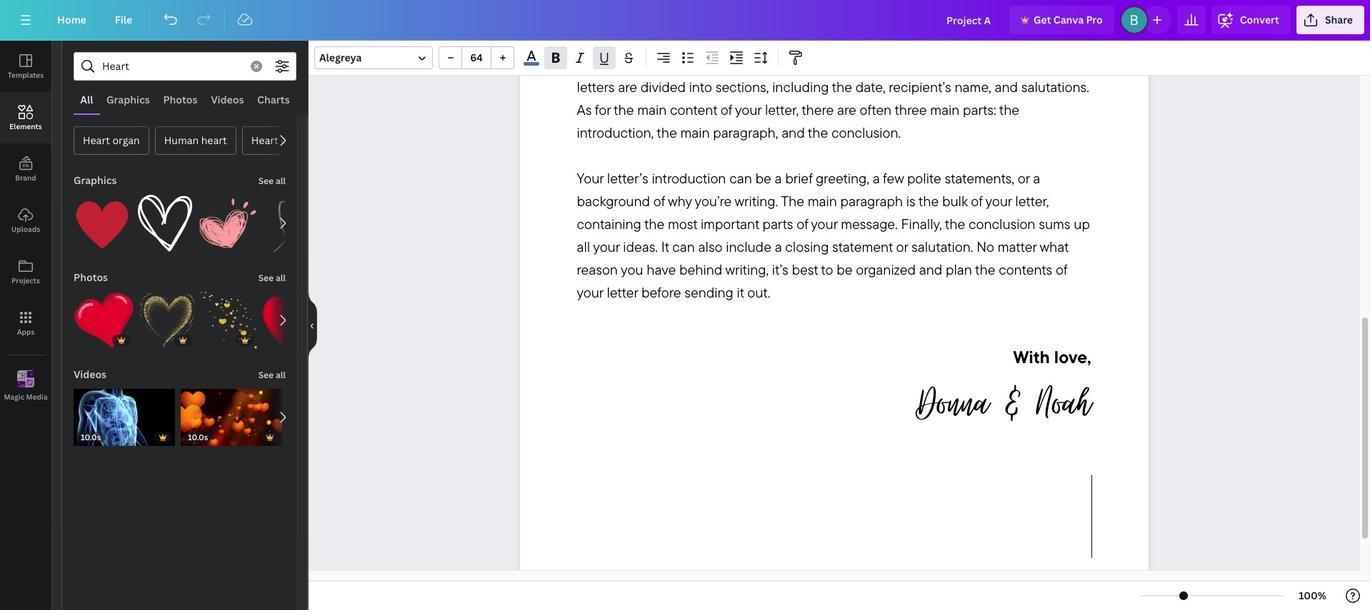 Task type: describe. For each thing, give the bounding box(es) containing it.
home link
[[46, 6, 98, 34]]

heart for heart organ
[[83, 134, 110, 147]]

a left brief
[[775, 170, 782, 187]]

magic media button
[[0, 361, 51, 412]]

on
[[932, 55, 948, 73]]

the down content
[[657, 124, 677, 142]]

closing
[[785, 238, 829, 256]]

1 10.0s group from the left
[[74, 381, 175, 447]]

red decorative heart  pillow image
[[262, 292, 341, 349]]

bulk
[[942, 192, 968, 210]]

it
[[661, 238, 669, 256]]

the left date,
[[832, 78, 852, 96]]

message.
[[841, 215, 898, 233]]

plan
[[946, 261, 972, 279]]

#3b75c2 image
[[524, 62, 539, 66]]

all for videos
[[276, 369, 286, 381]]

a up sums
[[1033, 170, 1040, 187]]

letter inside your letter's introduction can be a brief greeting, a few polite statements, or a background of why you're writing. the main paragraph is the bulk of your letter, containing the most important parts of your message. finally, the conclusion sums up all your ideas. it can also include a closing statement or salutation. no matter what reason you have behind writing, it's best to be organized and plan the contents of your letter before sending it out.
[[607, 284, 638, 302]]

elements
[[9, 121, 42, 131]]

parts
[[763, 215, 793, 233]]

all inside your letter's introduction can be a brief greeting, a few polite statements, or a background of why you're writing. the main paragraph is the bulk of your letter, containing the most important parts of your message. finally, the conclusion sums up all your ideas. it can also include a closing statement or salutation. no matter what reason you have behind writing, it's best to be organized and plan the contents of your letter before sending it out.
[[577, 238, 590, 256]]

a down parts
[[775, 238, 782, 256]]

brand
[[15, 173, 36, 183]]

100% button
[[1290, 585, 1336, 608]]

is
[[906, 192, 916, 210]]

see for photos
[[258, 272, 274, 284]]

main down content
[[680, 124, 710, 142]]

alegreya
[[319, 51, 362, 64]]

make
[[836, 32, 869, 50]]

elements button
[[0, 92, 51, 144]]

your
[[577, 170, 604, 187]]

and down there
[[782, 124, 805, 142]]

of up the closing
[[797, 215, 808, 233]]

of left writing
[[679, 32, 691, 50]]

statements,
[[945, 170, 1014, 187]]

get canva pro button
[[1010, 6, 1114, 34]]

needs.
[[981, 55, 1022, 73]]

media
[[26, 392, 48, 402]]

outline
[[281, 134, 315, 147]]

brief
[[785, 170, 812, 187]]

heart
[[201, 134, 227, 147]]

behind
[[679, 261, 722, 279]]

1 vertical spatial videos button
[[72, 361, 108, 389]]

from
[[998, 32, 1025, 50]]

main menu bar
[[0, 0, 1370, 41]]

best
[[792, 261, 818, 279]]

file button
[[103, 6, 144, 34]]

conclusion.
[[832, 124, 901, 142]]

2 vertical spatial be
[[837, 261, 853, 279]]

with
[[1013, 347, 1050, 368]]

your letter's introduction can be a brief greeting, a few polite statements, or a background of why you're writing. the main paragraph is the bulk of your letter, containing the most important parts of your message. finally, the conclusion sums up all your ideas. it can also include a closing statement or salutation. no matter what reason you have behind writing, it's best to be organized and plan the contents of your letter before sending it out.
[[577, 170, 1093, 302]]

charts button
[[251, 86, 296, 114]]

2 horizontal spatial can
[[730, 170, 752, 187]]

main down recipient's
[[930, 101, 960, 119]]

intentions
[[902, 32, 962, 50]]

see all for photos
[[258, 272, 286, 284]]

writing,
[[725, 261, 769, 279]]

include
[[726, 238, 771, 256]]

see all for graphics
[[258, 175, 286, 187]]

brand button
[[0, 144, 51, 195]]

the
[[781, 192, 804, 210]]

date,
[[856, 78, 886, 96]]

there
[[802, 101, 834, 119]]

&
[[1003, 374, 1023, 433]]

three
[[895, 101, 927, 119]]

see all button for photos
[[257, 264, 287, 292]]

ideas.
[[623, 238, 658, 256]]

templates
[[8, 70, 44, 80]]

a inside if you're thinking of writing a letter yourself, make your intentions clear from the start. you can be fun and creative or straightforward, depending on your needs. most letters are divided into sections, including the date, recipient's name, and salutations. as for the main content of your letter, there are often three main parts: the introduction, the main paragraph, and the conclusion.
[[738, 32, 745, 50]]

see all button for graphics
[[257, 166, 287, 195]]

get canva pro
[[1034, 13, 1103, 26]]

pro
[[1086, 13, 1103, 26]]

matter
[[998, 238, 1037, 256]]

letter, inside if you're thinking of writing a letter yourself, make your intentions clear from the start. you can be fun and creative or straightforward, depending on your needs. most letters are divided into sections, including the date, recipient's name, and salutations. as for the main content of your letter, there are often three main parts: the introduction, the main paragraph, and the conclusion.
[[765, 101, 799, 119]]

out.
[[747, 284, 770, 302]]

red heart shape image
[[74, 195, 131, 252]]

polite
[[907, 170, 941, 187]]

salutations.
[[1021, 78, 1089, 96]]

parts:
[[963, 101, 996, 119]]

1 vertical spatial be
[[756, 170, 771, 187]]

letter, inside your letter's introduction can be a brief greeting, a few polite statements, or a background of why you're writing. the main paragraph is the bulk of your letter, containing the most important parts of your message. finally, the conclusion sums up all your ideas. it can also include a closing statement or salutation. no matter what reason you have behind writing, it's best to be organized and plan the contents of your letter before sending it out.
[[1015, 192, 1049, 210]]

see all button for videos
[[257, 361, 287, 389]]

also
[[698, 238, 723, 256]]

it
[[737, 284, 744, 302]]

organ
[[112, 134, 140, 147]]

noa
[[1037, 374, 1077, 433]]

sections,
[[716, 78, 769, 96]]

main down divided
[[637, 101, 667, 119]]

letters
[[577, 78, 615, 96]]

heart for heart outline
[[251, 134, 278, 147]]

1 horizontal spatial videos button
[[204, 86, 251, 114]]

1 horizontal spatial videos
[[211, 93, 244, 106]]

with love, donna & noa h
[[916, 347, 1091, 433]]

donna
[[916, 374, 989, 433]]

1 vertical spatial graphics
[[74, 174, 117, 187]]

canva
[[1054, 13, 1084, 26]]

your up the closing
[[811, 215, 838, 233]]

thinking
[[627, 32, 676, 50]]

you're inside if you're thinking of writing a letter yourself, make your intentions clear from the start. you can be fun and creative or straightforward, depending on your needs. most letters are divided into sections, including the date, recipient's name, and salutations. as for the main content of your letter, there are often three main parts: the introduction, the main paragraph, and the conclusion.
[[587, 32, 624, 50]]

you
[[621, 261, 643, 279]]

your up paragraph,
[[735, 101, 762, 119]]

including
[[772, 78, 829, 96]]

you
[[577, 55, 600, 73]]

your up depending
[[872, 32, 898, 50]]

0 vertical spatial photos
[[163, 93, 198, 106]]

magic media
[[4, 392, 48, 402]]

the right "parts:"
[[999, 101, 1020, 119]]

2 vertical spatial can
[[672, 238, 695, 256]]

1 vertical spatial graphics button
[[72, 166, 118, 195]]

0 vertical spatial graphics
[[106, 93, 150, 106]]

Design title text field
[[935, 6, 1004, 34]]

alegreya button
[[314, 46, 433, 69]]



Task type: locate. For each thing, give the bounding box(es) containing it.
3 see all from the top
[[258, 369, 286, 381]]

your down reason
[[577, 284, 603, 302]]

videos button up heart
[[204, 86, 251, 114]]

0 horizontal spatial be
[[629, 55, 645, 73]]

1 vertical spatial photos
[[74, 271, 108, 284]]

why
[[668, 192, 692, 210]]

background
[[577, 192, 650, 210]]

to
[[821, 261, 833, 279]]

name,
[[955, 78, 991, 96]]

2 vertical spatial see
[[258, 369, 274, 381]]

all down heart outline "button"
[[276, 175, 286, 187]]

sending
[[685, 284, 734, 302]]

2 vertical spatial see all button
[[257, 361, 287, 389]]

1 vertical spatial photos button
[[72, 264, 109, 292]]

1 horizontal spatial you're
[[695, 192, 732, 210]]

you're up important
[[695, 192, 732, 210]]

if
[[577, 32, 584, 50]]

see all up red decorative heart  pillow image
[[258, 272, 286, 284]]

main
[[637, 101, 667, 119], [930, 101, 960, 119], [680, 124, 710, 142], [808, 192, 837, 210]]

for
[[595, 101, 611, 119]]

0 vertical spatial graphics button
[[100, 86, 157, 114]]

0 horizontal spatial letter
[[607, 284, 638, 302]]

you're right if
[[587, 32, 624, 50]]

see for videos
[[258, 369, 274, 381]]

the down get
[[1028, 32, 1049, 50]]

1 horizontal spatial 10.0s group
[[181, 381, 282, 447]]

all up reason
[[577, 238, 590, 256]]

most
[[668, 215, 697, 233]]

3 see from the top
[[258, 369, 274, 381]]

letter's
[[607, 170, 648, 187]]

heart left outline
[[251, 134, 278, 147]]

1 vertical spatial see all button
[[257, 264, 287, 292]]

0 horizontal spatial photos button
[[72, 264, 109, 292]]

magic
[[4, 392, 24, 402]]

apps button
[[0, 298, 51, 349]]

1 horizontal spatial can
[[672, 238, 695, 256]]

before
[[642, 284, 681, 302]]

and down needs.
[[995, 78, 1018, 96]]

uploads
[[11, 224, 40, 234]]

heart organ button
[[74, 126, 149, 155]]

videos up heart
[[211, 93, 244, 106]]

what
[[1040, 238, 1069, 256]]

content
[[670, 101, 717, 119]]

photos down search elements search box
[[163, 93, 198, 106]]

1 horizontal spatial 10.0s
[[188, 432, 208, 443]]

photos button down search elements search box
[[157, 86, 204, 114]]

see all button
[[257, 166, 287, 195], [257, 264, 287, 292], [257, 361, 287, 389]]

the down there
[[808, 124, 828, 142]]

0 vertical spatial you're
[[587, 32, 624, 50]]

letter, up sums
[[1015, 192, 1049, 210]]

videos button down red heart cutout image
[[72, 361, 108, 389]]

salutation.
[[912, 238, 973, 256]]

charts
[[257, 93, 290, 106]]

see all for videos
[[258, 369, 286, 381]]

100%
[[1299, 589, 1327, 603]]

h
[[1077, 374, 1091, 433]]

or up the 'organized'
[[896, 238, 908, 256]]

see all down red decorative heart  pillow image
[[258, 369, 286, 381]]

the right for
[[614, 101, 634, 119]]

hand drawn heart image
[[199, 195, 256, 252]]

and right fun
[[671, 55, 695, 73]]

1 horizontal spatial photos
[[163, 93, 198, 106]]

videos
[[211, 93, 244, 106], [74, 368, 107, 381]]

group
[[439, 46, 514, 69], [74, 186, 131, 252], [136, 186, 194, 252], [199, 186, 256, 252], [74, 284, 134, 349], [139, 284, 195, 349], [200, 284, 257, 349], [262, 292, 341, 349]]

1 horizontal spatial or
[[896, 238, 908, 256]]

2 vertical spatial see all
[[258, 369, 286, 381]]

1 vertical spatial letter
[[607, 284, 638, 302]]

your up 'conclusion' at the top of page
[[985, 192, 1012, 210]]

see all button down red decorative heart  pillow image
[[257, 361, 287, 389]]

few
[[883, 170, 904, 187]]

your
[[872, 32, 898, 50], [951, 55, 978, 73], [735, 101, 762, 119], [985, 192, 1012, 210], [811, 215, 838, 233], [593, 238, 620, 256], [577, 284, 603, 302]]

or right statements,
[[1018, 170, 1030, 187]]

of left why
[[654, 192, 665, 210]]

all up red decorative heart  pillow image
[[276, 272, 286, 284]]

2 horizontal spatial be
[[837, 261, 853, 279]]

human heart button
[[155, 126, 236, 155]]

1 vertical spatial are
[[837, 101, 856, 119]]

heart organ
[[83, 134, 140, 147]]

0 vertical spatial or
[[750, 55, 762, 73]]

of down sections, on the right of the page
[[721, 101, 732, 119]]

hide image
[[308, 291, 317, 360]]

can up the 'writing.'
[[730, 170, 752, 187]]

see all button right gold glitter confetti heart image
[[257, 264, 287, 292]]

2 10.0s group from the left
[[181, 381, 282, 447]]

1 vertical spatial can
[[730, 170, 752, 187]]

1 vertical spatial you're
[[695, 192, 732, 210]]

can inside if you're thinking of writing a letter yourself, make your intentions clear from the start. you can be fun and creative or straightforward, depending on your needs. most letters are divided into sections, including the date, recipient's name, and salutations. as for the main content of your letter, there are often three main parts: the introduction, the main paragraph, and the conclusion.
[[603, 55, 626, 73]]

0 horizontal spatial 10.0s
[[81, 432, 101, 443]]

sums
[[1039, 215, 1071, 233]]

you're inside your letter's introduction can be a brief greeting, a few polite statements, or a background of why you're writing. the main paragraph is the bulk of your letter, containing the most important parts of your message. finally, the conclusion sums up all your ideas. it can also include a closing statement or salutation. no matter what reason you have behind writing, it's best to be organized and plan the contents of your letter before sending it out.
[[695, 192, 732, 210]]

0 horizontal spatial or
[[750, 55, 762, 73]]

a left "few"
[[873, 170, 880, 187]]

graphics button up the organ
[[100, 86, 157, 114]]

photos button
[[157, 86, 204, 114], [72, 264, 109, 292]]

convert button
[[1211, 6, 1291, 34]]

1 vertical spatial or
[[1018, 170, 1030, 187]]

reason
[[577, 261, 618, 279]]

1 horizontal spatial be
[[756, 170, 771, 187]]

see down red decorative heart  pillow image
[[258, 369, 274, 381]]

greeting,
[[816, 170, 869, 187]]

see
[[258, 175, 274, 187], [258, 272, 274, 284], [258, 369, 274, 381]]

heart left the organ
[[83, 134, 110, 147]]

be right the to on the top of page
[[837, 261, 853, 279]]

all for photos
[[276, 272, 286, 284]]

see all
[[258, 175, 286, 187], [258, 272, 286, 284], [258, 369, 286, 381]]

3 see all button from the top
[[257, 361, 287, 389]]

side panel tab list
[[0, 41, 51, 412]]

1 horizontal spatial letter,
[[1015, 192, 1049, 210]]

and down salutation.
[[919, 261, 943, 279]]

it's
[[772, 261, 789, 279]]

all for graphics
[[276, 175, 286, 187]]

can right it at left top
[[672, 238, 695, 256]]

1 horizontal spatial letter
[[748, 32, 780, 50]]

if you're thinking of writing a letter yourself, make your intentions clear from the start. you can be fun and creative or straightforward, depending on your needs. most letters are divided into sections, including the date, recipient's name, and salutations. as for the main content of your letter, there are often three main parts: the introduction, the main paragraph, and the conclusion.
[[577, 32, 1092, 142]]

heart inside button
[[83, 134, 110, 147]]

gold glitter confetti heart image
[[200, 292, 257, 349]]

main right the on the right of page
[[808, 192, 837, 210]]

2 see from the top
[[258, 272, 274, 284]]

1 vertical spatial videos
[[74, 368, 107, 381]]

letter inside if you're thinking of writing a letter yourself, make your intentions clear from the start. you can be fun and creative or straightforward, depending on your needs. most letters are divided into sections, including the date, recipient's name, and salutations. as for the main content of your letter, there are often three main parts: the introduction, the main paragraph, and the conclusion.
[[748, 32, 780, 50]]

0 vertical spatial videos
[[211, 93, 244, 106]]

paragraph
[[841, 192, 903, 210]]

of down "what"
[[1056, 261, 1067, 279]]

see all down heart outline "button"
[[258, 175, 286, 187]]

2 see all from the top
[[258, 272, 286, 284]]

statement
[[832, 238, 893, 256]]

1 see all button from the top
[[257, 166, 287, 195]]

0 vertical spatial see all
[[258, 175, 286, 187]]

of right 'bulk' in the top of the page
[[971, 192, 983, 210]]

0 vertical spatial letter,
[[765, 101, 799, 119]]

or up sections, on the right of the page
[[750, 55, 762, 73]]

your down containing
[[593, 238, 620, 256]]

0 vertical spatial can
[[603, 55, 626, 73]]

graphics up the organ
[[106, 93, 150, 106]]

2 vertical spatial or
[[896, 238, 908, 256]]

0 vertical spatial see all button
[[257, 166, 287, 195]]

projects button
[[0, 246, 51, 298]]

be up the 'writing.'
[[756, 170, 771, 187]]

a right writing
[[738, 32, 745, 50]]

clear
[[965, 32, 995, 50]]

human
[[164, 134, 199, 147]]

red heart cutout image
[[74, 292, 134, 349]]

and
[[671, 55, 695, 73], [995, 78, 1018, 96], [782, 124, 805, 142], [919, 261, 943, 279]]

containing
[[577, 215, 641, 233]]

1 horizontal spatial photos button
[[157, 86, 204, 114]]

photos up red heart cutout image
[[74, 271, 108, 284]]

or inside if you're thinking of writing a letter yourself, make your intentions clear from the start. you can be fun and creative or straightforward, depending on your needs. most letters are divided into sections, including the date, recipient's name, and salutations. as for the main content of your letter, there are often three main parts: the introduction, the main paragraph, and the conclusion.
[[750, 55, 762, 73]]

introduction
[[652, 170, 726, 187]]

heart inside "button"
[[251, 134, 278, 147]]

see down heart outline "button"
[[258, 175, 274, 187]]

uploads button
[[0, 195, 51, 246]]

0 vertical spatial letter
[[748, 32, 780, 50]]

0 horizontal spatial heart
[[83, 134, 110, 147]]

be left fun
[[629, 55, 645, 73]]

conclusion
[[969, 215, 1036, 233]]

0 horizontal spatial letter,
[[765, 101, 799, 119]]

letter, down including
[[765, 101, 799, 119]]

10.0s
[[81, 432, 101, 443], [188, 432, 208, 443]]

photos button down red heart shape image
[[72, 264, 109, 292]]

of
[[679, 32, 691, 50], [721, 101, 732, 119], [654, 192, 665, 210], [971, 192, 983, 210], [797, 215, 808, 233], [1056, 261, 1067, 279]]

0 vertical spatial videos button
[[204, 86, 251, 114]]

Search elements search field
[[102, 53, 242, 80]]

file
[[115, 13, 132, 26]]

see all button down heart outline "button"
[[257, 166, 287, 195]]

the down no
[[975, 261, 995, 279]]

– – number field
[[467, 51, 487, 64]]

up
[[1074, 215, 1090, 233]]

are
[[618, 78, 637, 96], [837, 101, 856, 119]]

1 vertical spatial see all
[[258, 272, 286, 284]]

yourself,
[[783, 32, 833, 50]]

1 vertical spatial letter,
[[1015, 192, 1049, 210]]

0 horizontal spatial you're
[[587, 32, 624, 50]]

apps
[[17, 327, 35, 337]]

0 vertical spatial see
[[258, 175, 274, 187]]

2 horizontal spatial or
[[1018, 170, 1030, 187]]

your right on
[[951, 55, 978, 73]]

the up it at left top
[[644, 215, 665, 233]]

straightforward,
[[765, 55, 859, 73]]

1 horizontal spatial heart
[[251, 134, 278, 147]]

1 see from the top
[[258, 175, 274, 187]]

2 10.0s from the left
[[188, 432, 208, 443]]

0 vertical spatial be
[[629, 55, 645, 73]]

share button
[[1297, 6, 1365, 34]]

contents
[[999, 261, 1053, 279]]

1 see all from the top
[[258, 175, 286, 187]]

0 horizontal spatial 10.0s group
[[74, 381, 175, 447]]

0 horizontal spatial photos
[[74, 271, 108, 284]]

graphics
[[106, 93, 150, 106], [74, 174, 117, 187]]

creative
[[698, 55, 746, 73]]

letter down the you
[[607, 284, 638, 302]]

main inside your letter's introduction can be a brief greeting, a few polite statements, or a background of why you're writing. the main paragraph is the bulk of your letter, containing the most important parts of your message. finally, the conclusion sums up all your ideas. it can also include a closing statement or salutation. no matter what reason you have behind writing, it's best to be organized and plan the contents of your letter before sending it out.
[[808, 192, 837, 210]]

0 horizontal spatial videos
[[74, 368, 107, 381]]

gold heart image
[[139, 292, 195, 349]]

see for graphics
[[258, 175, 274, 187]]

divided
[[641, 78, 686, 96]]

be inside if you're thinking of writing a letter yourself, make your intentions clear from the start. you can be fun and creative or straightforward, depending on your needs. most letters are divided into sections, including the date, recipient's name, and salutations. as for the main content of your letter, there are often three main parts: the introduction, the main paragraph, and the conclusion.
[[629, 55, 645, 73]]

start.
[[1052, 32, 1082, 50]]

1 10.0s from the left
[[81, 432, 101, 443]]

share
[[1325, 13, 1353, 26]]

see up red decorative heart  pillow image
[[258, 272, 274, 284]]

1 horizontal spatial are
[[837, 101, 856, 119]]

0 vertical spatial are
[[618, 78, 637, 96]]

0 vertical spatial photos button
[[157, 86, 204, 114]]

all down red decorative heart  pillow image
[[276, 369, 286, 381]]

2 see all button from the top
[[257, 264, 287, 292]]

the down 'bulk' in the top of the page
[[945, 215, 965, 233]]

as
[[577, 101, 592, 119]]

and inside your letter's introduction can be a brief greeting, a few polite statements, or a background of why you're writing. the main paragraph is the bulk of your letter, containing the most important parts of your message. finally, the conclusion sums up all your ideas. it can also include a closing statement or salutation. no matter what reason you have behind writing, it's best to be organized and plan the contents of your letter before sending it out.
[[919, 261, 943, 279]]

videos down red heart cutout image
[[74, 368, 107, 381]]

introduction,
[[577, 124, 654, 142]]

graphics down heart organ button
[[74, 174, 117, 187]]

0 horizontal spatial videos button
[[72, 361, 108, 389]]

the right is
[[919, 192, 939, 210]]

human heart
[[164, 134, 227, 147]]

10.0s group
[[74, 381, 175, 447], [181, 381, 282, 447]]

heart outline button
[[242, 126, 324, 155]]

graphics button down heart organ button
[[72, 166, 118, 195]]

can right you
[[603, 55, 626, 73]]

letter left the yourself,
[[748, 32, 780, 50]]

0 horizontal spatial are
[[618, 78, 637, 96]]

into
[[689, 78, 712, 96]]

are left often
[[837, 101, 856, 119]]

writing.
[[735, 192, 778, 210]]

1 vertical spatial see
[[258, 272, 274, 284]]

are right letters at left
[[618, 78, 637, 96]]

2 heart from the left
[[251, 134, 278, 147]]

recipient's
[[889, 78, 951, 96]]

0 horizontal spatial can
[[603, 55, 626, 73]]

1 heart from the left
[[83, 134, 110, 147]]

no
[[977, 238, 994, 256]]



Task type: vqa. For each thing, say whether or not it's contained in the screenshot.
"Most"
yes



